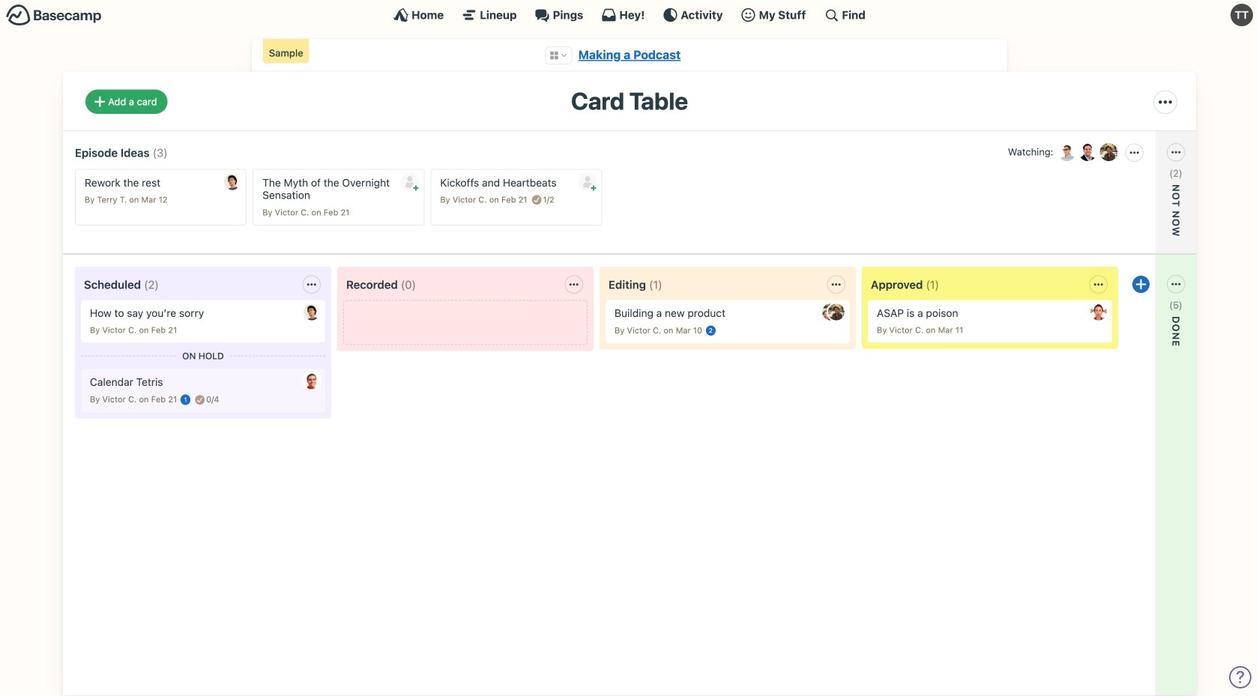 Task type: vqa. For each thing, say whether or not it's contained in the screenshot.
Make
no



Task type: describe. For each thing, give the bounding box(es) containing it.
on mar 10 element
[[664, 326, 702, 335]]

terry turtle image
[[1231, 4, 1253, 26]]

switch accounts image
[[6, 4, 102, 27]]

jennifer young image
[[822, 304, 839, 320]]

victor cooper image
[[1057, 142, 1078, 163]]

keyboard shortcut: ⌘ + / image
[[824, 7, 839, 22]]



Task type: locate. For each thing, give the bounding box(es) containing it.
None submit
[[401, 173, 419, 191], [579, 173, 597, 191], [1077, 191, 1182, 210], [1077, 323, 1182, 342], [401, 173, 419, 191], [579, 173, 597, 191], [1077, 191, 1182, 210], [1077, 323, 1182, 342]]

on feb 21 element
[[489, 195, 527, 205], [312, 207, 350, 217], [139, 325, 177, 335], [139, 395, 177, 405]]

jared davis image
[[224, 173, 241, 190]]

steve marsh image
[[304, 373, 320, 389]]

jared davis image
[[304, 304, 320, 320]]

nicole katz image
[[1098, 142, 1119, 163]]

on mar 12 element
[[129, 195, 168, 205]]

josh fiske image
[[1078, 142, 1098, 163]]

breadcrumb element
[[252, 39, 1007, 72]]

annie bryan image
[[1091, 304, 1107, 320]]

nicole katz image
[[828, 304, 845, 320]]

on mar 11 element
[[926, 325, 963, 335]]

main element
[[0, 0, 1259, 29]]



